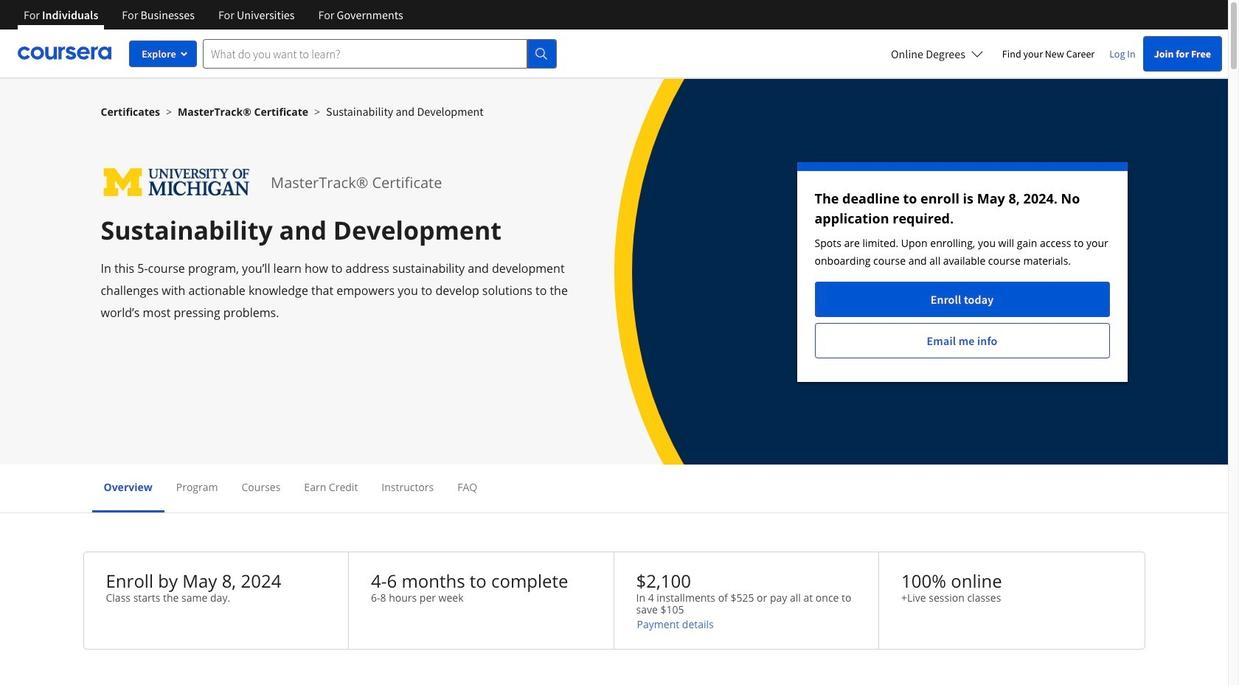 Task type: describe. For each thing, give the bounding box(es) containing it.
certificate menu element
[[92, 465, 1137, 513]]

coursera image
[[18, 41, 111, 65]]

What do you want to learn? text field
[[203, 39, 527, 68]]

university of michigan image
[[101, 162, 253, 203]]



Task type: locate. For each thing, give the bounding box(es) containing it.
None search field
[[203, 39, 557, 68]]

status
[[797, 162, 1128, 382]]

banner navigation
[[12, 0, 415, 41]]



Task type: vqa. For each thing, say whether or not it's contained in the screenshot.
WHAT DO YOU WANT TO LEARN? Text Field
yes



